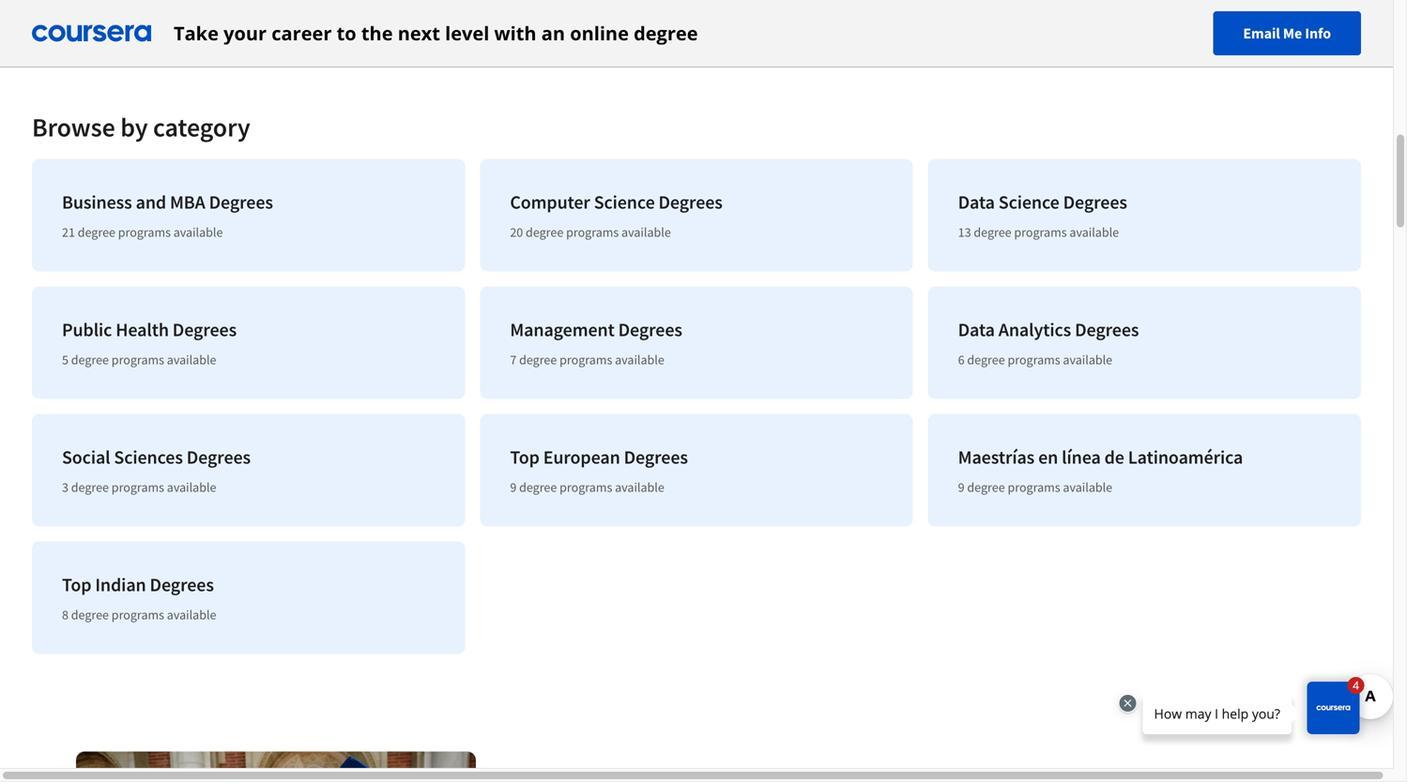 Task type: vqa. For each thing, say whether or not it's contained in the screenshot.


Task type: describe. For each thing, give the bounding box(es) containing it.
9 for maestrías
[[958, 479, 965, 496]]

available for data science degrees
[[1070, 224, 1119, 241]]

8
[[62, 607, 68, 624]]

data analytics degrees
[[958, 318, 1139, 342]]

8 degree programs available
[[62, 607, 216, 624]]

3 degree programs available
[[62, 479, 216, 496]]

latinoamérica
[[1128, 446, 1243, 469]]

programs for data analytics degrees
[[1008, 352, 1061, 368]]

available for data analytics degrees
[[1063, 352, 1113, 368]]

programs for top european degrees
[[560, 479, 612, 496]]

maestrías en línea de latinoamérica
[[958, 446, 1243, 469]]

computer
[[510, 191, 590, 214]]

13
[[958, 224, 971, 241]]

take
[[174, 20, 219, 46]]

and
[[136, 191, 166, 214]]

degree for computer science degrees
[[526, 224, 564, 241]]

21 degree programs available
[[62, 224, 223, 241]]

programs for computer science degrees
[[566, 224, 619, 241]]

to
[[337, 20, 356, 46]]

5 degree programs available
[[62, 352, 216, 368]]

9 for top
[[510, 479, 517, 496]]

20 degree programs available
[[510, 224, 671, 241]]

business
[[62, 191, 132, 214]]

21
[[62, 224, 75, 241]]

degree right online
[[634, 20, 698, 46]]

browse
[[32, 111, 115, 144]]

data science degrees
[[958, 191, 1127, 214]]

level
[[445, 20, 489, 46]]

management
[[510, 318, 615, 342]]

degrees for public health degrees
[[173, 318, 237, 342]]

public health degrees
[[62, 318, 237, 342]]

an
[[541, 20, 565, 46]]

me
[[1283, 24, 1302, 43]]

degrees for computer science degrees
[[659, 191, 723, 214]]

top for top european degrees
[[510, 446, 540, 469]]

top indian degrees
[[62, 574, 214, 597]]

degrees for data science degrees
[[1063, 191, 1127, 214]]

email me info button
[[1213, 11, 1361, 55]]

next
[[398, 20, 440, 46]]

european
[[543, 446, 620, 469]]

analytics
[[999, 318, 1071, 342]]

9 degree programs available for european
[[510, 479, 665, 496]]

available for top indian degrees
[[167, 607, 216, 624]]

browse by category
[[32, 111, 250, 144]]

data for data science degrees
[[958, 191, 995, 214]]

email
[[1243, 24, 1280, 43]]

available for computer science degrees
[[622, 224, 671, 241]]

13 degree programs available
[[958, 224, 1119, 241]]

indian
[[95, 574, 146, 597]]

your
[[224, 20, 267, 46]]

degree for data science degrees
[[974, 224, 1012, 241]]

de
[[1105, 446, 1125, 469]]

affordable tuition image
[[76, 752, 476, 783]]

6
[[958, 352, 965, 368]]

health
[[116, 318, 169, 342]]

coursera image
[[32, 18, 151, 48]]

programs for top indian degrees
[[112, 607, 164, 624]]

degree for top indian degrees
[[71, 607, 109, 624]]

social sciences degrees
[[62, 446, 251, 469]]



Task type: locate. For each thing, give the bounding box(es) containing it.
science for data
[[999, 191, 1060, 214]]

top left the european
[[510, 446, 540, 469]]

1 horizontal spatial science
[[999, 191, 1060, 214]]

en
[[1038, 446, 1058, 469]]

available down computer science degrees
[[622, 224, 671, 241]]

5
[[62, 352, 68, 368]]

available for business and mba degrees
[[173, 224, 223, 241]]

social
[[62, 446, 110, 469]]

0 vertical spatial data
[[958, 191, 995, 214]]

maestrías
[[958, 446, 1035, 469]]

available down public health degrees
[[167, 352, 216, 368]]

9 degree programs available
[[510, 479, 665, 496], [958, 479, 1113, 496]]

top for top indian degrees
[[62, 574, 91, 597]]

degree down maestrías at the bottom of the page
[[967, 479, 1005, 496]]

0 horizontal spatial 9 degree programs available
[[510, 479, 665, 496]]

7 degree programs available
[[510, 352, 665, 368]]

línea
[[1062, 446, 1101, 469]]

2 list from the top
[[24, 152, 1369, 662]]

degree right 13
[[974, 224, 1012, 241]]

programs for social sciences degrees
[[112, 479, 164, 496]]

career
[[272, 20, 332, 46]]

available down management degrees
[[615, 352, 665, 368]]

email me info
[[1243, 24, 1331, 43]]

science up 13 degree programs available
[[999, 191, 1060, 214]]

1 science from the left
[[594, 191, 655, 214]]

0 horizontal spatial science
[[594, 191, 655, 214]]

available down data science degrees at the top right of the page
[[1070, 224, 1119, 241]]

degree for top european degrees
[[519, 479, 557, 496]]

available for maestrías en línea de latinoamérica
[[1063, 479, 1113, 496]]

top
[[510, 446, 540, 469], [62, 574, 91, 597]]

0 vertical spatial top
[[510, 446, 540, 469]]

2 data from the top
[[958, 318, 995, 342]]

sciences
[[114, 446, 183, 469]]

programs for management degrees
[[560, 352, 612, 368]]

programs down the european
[[560, 479, 612, 496]]

degree right 7
[[519, 352, 557, 368]]

degree for maestrías en línea de latinoamérica
[[967, 479, 1005, 496]]

9 degree programs available down the european
[[510, 479, 665, 496]]

programs down sciences
[[112, 479, 164, 496]]

programs down the 'en'
[[1008, 479, 1061, 496]]

available
[[173, 224, 223, 241], [622, 224, 671, 241], [1070, 224, 1119, 241], [167, 352, 216, 368], [615, 352, 665, 368], [1063, 352, 1113, 368], [167, 479, 216, 496], [615, 479, 665, 496], [1063, 479, 1113, 496], [167, 607, 216, 624]]

mba
[[170, 191, 205, 214]]

degrees for top indian degrees
[[150, 574, 214, 597]]

science for computer
[[594, 191, 655, 214]]

programs for public health degrees
[[112, 352, 164, 368]]

programs for maestrías en línea de latinoamérica
[[1008, 479, 1061, 496]]

0 vertical spatial list
[[24, 0, 1369, 73]]

degree for public health degrees
[[71, 352, 109, 368]]

top up "8"
[[62, 574, 91, 597]]

the
[[361, 20, 393, 46]]

programs down top indian degrees
[[112, 607, 164, 624]]

available down top indian degrees
[[167, 607, 216, 624]]

management degrees
[[510, 318, 682, 342]]

9 degree programs available for en
[[958, 479, 1113, 496]]

top european degrees
[[510, 446, 688, 469]]

business and mba degrees
[[62, 191, 273, 214]]

programs down computer science degrees
[[566, 224, 619, 241]]

degree right 3
[[71, 479, 109, 496]]

20
[[510, 224, 523, 241]]

category
[[153, 111, 250, 144]]

1 9 from the left
[[510, 479, 517, 496]]

science up 20 degree programs available
[[594, 191, 655, 214]]

with
[[494, 20, 537, 46]]

2 9 from the left
[[958, 479, 965, 496]]

programs down data science degrees at the top right of the page
[[1014, 224, 1067, 241]]

1 horizontal spatial top
[[510, 446, 540, 469]]

3
[[62, 479, 68, 496]]

9 down maestrías at the bottom of the page
[[958, 479, 965, 496]]

1 list from the top
[[24, 0, 1369, 73]]

data
[[958, 191, 995, 214], [958, 318, 995, 342]]

2 9 degree programs available from the left
[[958, 479, 1113, 496]]

9
[[510, 479, 517, 496], [958, 479, 965, 496]]

1 9 degree programs available from the left
[[510, 479, 665, 496]]

degree down the european
[[519, 479, 557, 496]]

data up 6
[[958, 318, 995, 342]]

degree right 21
[[78, 224, 115, 241]]

6 degree programs available
[[958, 352, 1113, 368]]

available down top european degrees on the left bottom of the page
[[615, 479, 665, 496]]

list containing business and mba degrees
[[24, 152, 1369, 662]]

degree for business and mba degrees
[[78, 224, 115, 241]]

1 vertical spatial list
[[24, 152, 1369, 662]]

9 degree programs available down the 'en'
[[958, 479, 1113, 496]]

1 data from the top
[[958, 191, 995, 214]]

0 horizontal spatial 9
[[510, 479, 517, 496]]

degrees
[[209, 191, 273, 214], [659, 191, 723, 214], [1063, 191, 1127, 214], [173, 318, 237, 342], [618, 318, 682, 342], [1075, 318, 1139, 342], [187, 446, 251, 469], [624, 446, 688, 469], [150, 574, 214, 597]]

degree right 6
[[967, 352, 1005, 368]]

take your career to the next level with an online degree
[[174, 20, 698, 46]]

programs for data science degrees
[[1014, 224, 1067, 241]]

1 vertical spatial data
[[958, 318, 995, 342]]

1 horizontal spatial 9 degree programs available
[[958, 479, 1113, 496]]

degrees for top european degrees
[[624, 446, 688, 469]]

9 down top european degrees on the left bottom of the page
[[510, 479, 517, 496]]

info
[[1305, 24, 1331, 43]]

degrees for social sciences degrees
[[187, 446, 251, 469]]

degree right 20
[[526, 224, 564, 241]]

list
[[24, 0, 1369, 73], [24, 152, 1369, 662]]

available down mba
[[173, 224, 223, 241]]

2 science from the left
[[999, 191, 1060, 214]]

programs for business and mba degrees
[[118, 224, 171, 241]]

computer science degrees
[[510, 191, 723, 214]]

data up 13
[[958, 191, 995, 214]]

by
[[120, 111, 148, 144]]

available for top european degrees
[[615, 479, 665, 496]]

online
[[570, 20, 629, 46]]

programs
[[118, 224, 171, 241], [566, 224, 619, 241], [1014, 224, 1067, 241], [112, 352, 164, 368], [560, 352, 612, 368], [1008, 352, 1061, 368], [112, 479, 164, 496], [560, 479, 612, 496], [1008, 479, 1061, 496], [112, 607, 164, 624]]

available for public health degrees
[[167, 352, 216, 368]]

degree right 5 at top left
[[71, 352, 109, 368]]

programs down management degrees
[[560, 352, 612, 368]]

degree for social sciences degrees
[[71, 479, 109, 496]]

available for social sciences degrees
[[167, 479, 216, 496]]

1 vertical spatial top
[[62, 574, 91, 597]]

programs down health in the left of the page
[[112, 352, 164, 368]]

science
[[594, 191, 655, 214], [999, 191, 1060, 214]]

degree for management degrees
[[519, 352, 557, 368]]

0 horizontal spatial top
[[62, 574, 91, 597]]

degree for data analytics degrees
[[967, 352, 1005, 368]]

degree right "8"
[[71, 607, 109, 624]]

degrees for data analytics degrees
[[1075, 318, 1139, 342]]

public
[[62, 318, 112, 342]]

available down línea
[[1063, 479, 1113, 496]]

degree
[[634, 20, 698, 46], [78, 224, 115, 241], [526, 224, 564, 241], [974, 224, 1012, 241], [71, 352, 109, 368], [519, 352, 557, 368], [967, 352, 1005, 368], [71, 479, 109, 496], [519, 479, 557, 496], [967, 479, 1005, 496], [71, 607, 109, 624]]

available down social sciences degrees
[[167, 479, 216, 496]]

7
[[510, 352, 517, 368]]

1 horizontal spatial 9
[[958, 479, 965, 496]]

available down data analytics degrees
[[1063, 352, 1113, 368]]

available for management degrees
[[615, 352, 665, 368]]

programs down the and
[[118, 224, 171, 241]]

programs down analytics on the top of the page
[[1008, 352, 1061, 368]]

data for data analytics degrees
[[958, 318, 995, 342]]



